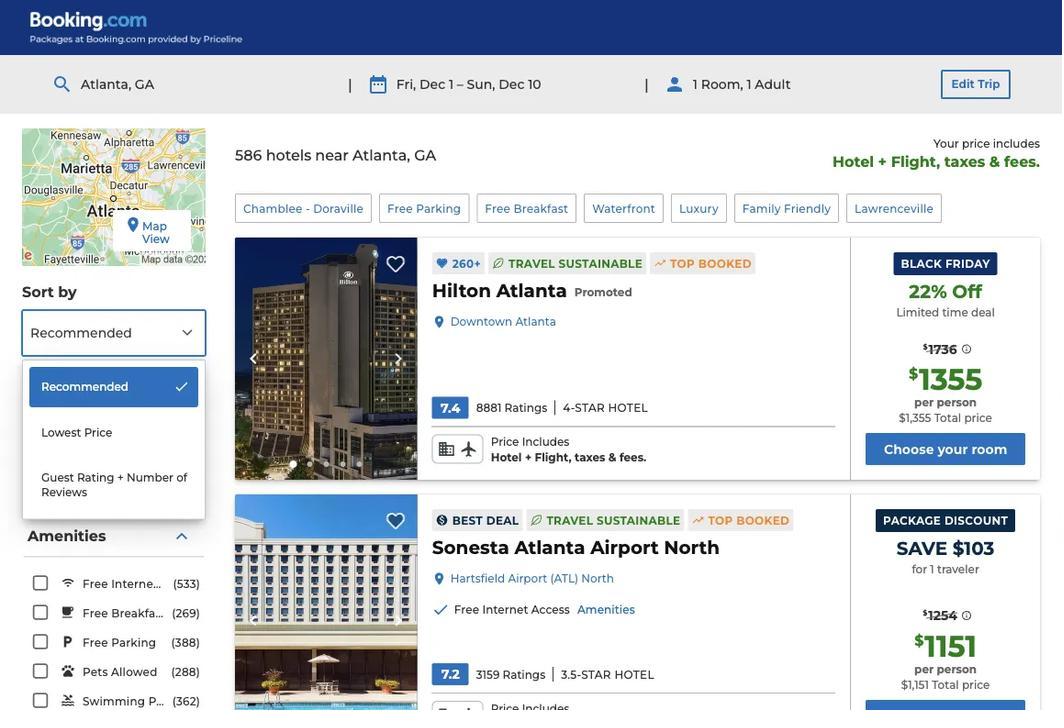 Task type: describe. For each thing, give the bounding box(es) containing it.
price inside price includes hotel + flight, taxes & fees.
[[491, 436, 519, 449]]

22%
[[910, 281, 947, 303]]

$ for 1355
[[909, 365, 919, 383]]

hotels
[[266, 146, 312, 164]]

free up pets
[[83, 637, 108, 650]]

by
[[58, 283, 77, 301]]

1 left adult
[[747, 76, 752, 92]]

chamblee
[[243, 202, 303, 215]]

8881 ratings
[[476, 402, 548, 415]]

1 vertical spatial parking
[[111, 637, 156, 650]]

7.2
[[441, 667, 460, 683]]

1151
[[925, 629, 977, 665]]

hilton atlanta - promoted element
[[432, 278, 633, 304]]

traveler
[[938, 563, 980, 576]]

go to image #5 image
[[357, 462, 362, 468]]

number
[[127, 471, 174, 484]]

3159
[[476, 668, 500, 682]]

hotel for 4-star hotel
[[608, 402, 648, 415]]

package discount
[[884, 514, 1008, 528]]

internet for free internet access
[[111, 578, 158, 591]]

per for 1151
[[915, 663, 934, 677]]

your
[[934, 137, 960, 150]]

$ for 1151
[[915, 632, 924, 650]]

amenities button
[[24, 517, 204, 558]]

atlanta for 1151
[[515, 537, 585, 559]]

(288)
[[171, 666, 200, 679]]

10
[[528, 76, 542, 92]]

waterfront
[[593, 202, 656, 215]]

friendly
[[784, 202, 831, 215]]

edit trip
[[952, 78, 1001, 91]]

taxes inside price includes hotel + flight, taxes & fees.
[[575, 451, 606, 465]]

1 vertical spatial recommended
[[41, 380, 129, 394]]

0 vertical spatial airport
[[591, 537, 659, 559]]

1 room, 1 adult
[[693, 76, 791, 92]]

swimming pool
[[83, 695, 174, 709]]

save $103
[[897, 538, 995, 560]]

1 vertical spatial ga
[[414, 146, 436, 164]]

pets
[[83, 666, 108, 679]]

586 hotels near atlanta, ga
[[235, 146, 436, 164]]

total for 1355
[[935, 412, 962, 425]]

586
[[235, 146, 262, 164]]

choose your room
[[884, 442, 1008, 458]]

$ 1736
[[923, 342, 958, 357]]

22% off
[[910, 281, 983, 303]]

best
[[452, 514, 483, 527]]

-
[[306, 202, 310, 215]]

booked for 1355
[[699, 257, 752, 270]]

guest rating + number of reviews
[[41, 471, 187, 500]]

& inside your price includes hotel + flight, taxes & fees.
[[990, 152, 1001, 170]]

travel sustainable for 1151
[[547, 514, 681, 527]]

list box containing recommended
[[22, 360, 206, 520]]

off
[[953, 281, 983, 303]]

travel sustainable for 1355
[[509, 257, 643, 270]]

recommended inside dropdown button
[[30, 325, 132, 341]]

doraville
[[313, 202, 364, 215]]

price for 1355
[[965, 412, 993, 425]]

(533)
[[173, 578, 200, 591]]

top for 1355
[[670, 257, 695, 270]]

hotel inside your price includes hotel + flight, taxes & fees.
[[833, 152, 874, 170]]

free down free internet access
[[83, 607, 108, 621]]

0 vertical spatial free parking
[[388, 202, 461, 215]]

guest
[[41, 471, 74, 484]]

sort by
[[22, 283, 77, 301]]

adult
[[755, 76, 791, 92]]

lawrenceville
[[855, 202, 934, 215]]

1254
[[929, 608, 958, 624]]

2 dec from the left
[[499, 76, 525, 92]]

0 horizontal spatial free parking
[[83, 637, 156, 650]]

allowed
[[111, 666, 158, 679]]

+ inside price includes hotel + flight, taxes & fees.
[[525, 451, 532, 465]]

free internet access amenities
[[454, 604, 635, 617]]

search
[[28, 386, 80, 403]]

north for hartsfield airport (atl) north
[[582, 573, 614, 586]]

discount
[[945, 514, 1008, 528]]

go to image #2 image
[[307, 462, 313, 468]]

& inside price includes hotel + flight, taxes & fees.
[[609, 451, 617, 465]]

save
[[897, 538, 948, 560]]

black friday
[[901, 257, 991, 271]]

1355
[[919, 362, 983, 398]]

pool view image
[[235, 495, 418, 711]]

hartsfield airport (atl) north
[[451, 573, 614, 586]]

access for free internet access amenities
[[532, 604, 570, 617]]

$ for 1254
[[923, 609, 928, 618]]

flight, inside price includes hotel + flight, taxes & fees.
[[535, 451, 572, 465]]

your
[[938, 442, 968, 458]]

reviews
[[41, 486, 87, 500]]

sonesta atlanta airport north
[[432, 537, 720, 559]]

choose
[[884, 442, 934, 458]]

flight, inside your price includes hotel + flight, taxes & fees.
[[891, 152, 941, 170]]

internet for free internet access amenities
[[483, 604, 529, 617]]

includes
[[522, 436, 570, 449]]

room,
[[701, 76, 744, 92]]

downtown
[[451, 316, 513, 329]]

price for 1151
[[962, 679, 990, 692]]

of
[[176, 471, 187, 484]]

free up hilton atlanta
[[485, 202, 511, 215]]

hartsfield
[[451, 573, 505, 586]]

edit
[[952, 78, 975, 91]]

3.5-
[[561, 668, 582, 682]]

pets allowed
[[83, 666, 158, 679]]

hotel for price includes hotel + flight, taxes & fees.
[[491, 451, 522, 465]]

fri, dec 1 – sun, dec 10
[[397, 76, 542, 92]]

trip
[[978, 78, 1001, 91]]

room
[[972, 442, 1008, 458]]

go to image #4 image
[[340, 462, 346, 468]]

chamblee - doraville
[[243, 202, 364, 215]]

sonesta
[[432, 537, 509, 559]]

sonesta atlanta airport north element
[[432, 536, 720, 561]]

$1,355
[[899, 412, 932, 425]]

go to image #3 image
[[324, 462, 329, 468]]

travel for 1151
[[547, 514, 594, 527]]

family
[[743, 202, 781, 215]]

heart icon image
[[436, 257, 449, 270]]

top booked for 1355
[[670, 257, 752, 270]]

ratings for 1151
[[503, 668, 546, 682]]

1 vertical spatial airport
[[508, 573, 548, 586]]

luxury
[[680, 202, 719, 215]]

0 vertical spatial atlanta,
[[81, 76, 131, 92]]

photo carousel region for 1151
[[235, 495, 418, 711]]

booking.com packages image
[[29, 11, 244, 44]]

for
[[912, 563, 928, 576]]

free internet access
[[83, 578, 201, 591]]

fees. inside your price includes hotel + flight, taxes & fees.
[[1005, 152, 1041, 170]]

0 vertical spatial free breakfast
[[485, 202, 569, 215]]



Task type: locate. For each thing, give the bounding box(es) containing it.
total inside $ 1355 per person $1,355 total price
[[935, 412, 962, 425]]

0 vertical spatial person
[[937, 396, 977, 410]]

price up 'room'
[[965, 412, 993, 425]]

property building image
[[235, 238, 418, 480]]

1 vertical spatial top
[[708, 514, 733, 527]]

1 vertical spatial sustainable
[[597, 514, 681, 527]]

near
[[315, 146, 349, 164]]

| left the room, at the top right
[[645, 75, 649, 93]]

price inside $ 1355 per person $1,355 total price
[[965, 412, 993, 425]]

search button
[[24, 375, 204, 416]]

$ 1254
[[923, 608, 958, 624]]

hotel right 3.5-
[[615, 668, 655, 682]]

star down 'free internet access amenities'
[[582, 668, 612, 682]]

0 vertical spatial amenities
[[28, 527, 106, 545]]

total for 1151
[[932, 679, 959, 692]]

0 horizontal spatial airport
[[508, 573, 548, 586]]

person down the 1254
[[937, 663, 977, 677]]

ga
[[135, 76, 154, 92], [414, 146, 436, 164]]

dec right 'fri,'
[[420, 76, 446, 92]]

+
[[879, 152, 887, 170], [525, 451, 532, 465], [117, 471, 124, 484]]

1 vertical spatial north
[[582, 573, 614, 586]]

2 | from the left
[[645, 75, 649, 93]]

ratings right 3159
[[503, 668, 546, 682]]

0 horizontal spatial |
[[348, 75, 352, 93]]

1736
[[929, 342, 958, 357]]

sustainable up sonesta atlanta airport north
[[597, 514, 681, 527]]

lowest
[[41, 426, 81, 439]]

(362)
[[172, 695, 200, 709]]

1 dec from the left
[[420, 76, 446, 92]]

parking up heart icon
[[416, 202, 461, 215]]

breakfast down free internet access
[[111, 607, 166, 621]]

per inside $ 1355 per person $1,355 total price
[[915, 396, 934, 410]]

+ down includes
[[525, 451, 532, 465]]

+ right rating
[[117, 471, 124, 484]]

free parking
[[388, 202, 461, 215], [83, 637, 156, 650]]

per inside $ 1151 per person $1,151 total price
[[915, 663, 934, 677]]

4-
[[563, 402, 575, 415]]

ratings right 8881
[[505, 402, 548, 415]]

internet down the hartsfield airport (atl) north
[[483, 604, 529, 617]]

for 1 traveler
[[912, 563, 980, 576]]

flight, down your
[[891, 152, 941, 170]]

0 horizontal spatial access
[[161, 578, 201, 591]]

star for 1151
[[582, 668, 612, 682]]

1 vertical spatial &
[[609, 451, 617, 465]]

parking up allowed on the bottom left of the page
[[111, 637, 156, 650]]

0 vertical spatial travel
[[509, 257, 556, 270]]

1 vertical spatial free parking
[[83, 637, 156, 650]]

map
[[142, 219, 167, 233]]

1 horizontal spatial airport
[[591, 537, 659, 559]]

0 vertical spatial booked
[[699, 257, 752, 270]]

person up your
[[937, 396, 977, 410]]

amenities down (atl)
[[578, 604, 635, 617]]

1 vertical spatial atlanta
[[516, 316, 556, 329]]

hotel down '8881 ratings'
[[491, 451, 522, 465]]

price inside $ 1151 per person $1,151 total price
[[962, 679, 990, 692]]

+ inside your price includes hotel + flight, taxes & fees.
[[879, 152, 887, 170]]

$ left 1151
[[915, 632, 924, 650]]

1 horizontal spatial price
[[491, 436, 519, 449]]

$ inside $ 1355 per person $1,355 total price
[[909, 365, 919, 383]]

0 horizontal spatial price
[[84, 426, 112, 439]]

hilton
[[432, 280, 491, 302]]

0 horizontal spatial flight,
[[535, 451, 572, 465]]

price inside list box
[[84, 426, 112, 439]]

$ left 1736
[[923, 342, 928, 351]]

taxes
[[945, 152, 986, 170], [575, 451, 606, 465]]

1 vertical spatial travel sustainable
[[547, 514, 681, 527]]

amenities inside dropdown button
[[28, 527, 106, 545]]

pool
[[148, 695, 174, 709]]

taxes inside your price includes hotel + flight, taxes & fees.
[[945, 152, 986, 170]]

free parking up heart icon
[[388, 202, 461, 215]]

$1,151
[[902, 679, 929, 692]]

1 vertical spatial atlanta,
[[353, 146, 410, 164]]

0 vertical spatial breakfast
[[514, 202, 569, 215]]

total inside $ 1151 per person $1,151 total price
[[932, 679, 959, 692]]

breakfast
[[514, 202, 569, 215], [111, 607, 166, 621]]

taxes down your
[[945, 152, 986, 170]]

deal
[[972, 306, 995, 319]]

Hotel name, brand, or keyword text field
[[28, 438, 149, 484]]

$ inside $ 1151 per person $1,151 total price
[[915, 632, 924, 650]]

price inside your price includes hotel + flight, taxes & fees.
[[962, 137, 990, 150]]

photo carousel region
[[235, 238, 418, 480], [235, 495, 418, 711]]

best deal
[[452, 514, 519, 527]]

free right doraville on the top left of page
[[388, 202, 413, 215]]

hotel
[[833, 152, 874, 170], [608, 402, 648, 415], [491, 451, 522, 465], [615, 668, 655, 682]]

1 vertical spatial taxes
[[575, 451, 606, 465]]

1 horizontal spatial free parking
[[388, 202, 461, 215]]

1 vertical spatial breakfast
[[111, 607, 166, 621]]

0 vertical spatial parking
[[416, 202, 461, 215]]

atlanta, down booking.com packages image
[[81, 76, 131, 92]]

ga down 'fri,'
[[414, 146, 436, 164]]

amenities down the "reviews"
[[28, 527, 106, 545]]

star for 1355
[[575, 402, 605, 415]]

1 horizontal spatial breakfast
[[514, 202, 569, 215]]

0 vertical spatial top booked
[[670, 257, 752, 270]]

1 horizontal spatial top
[[708, 514, 733, 527]]

1 vertical spatial price
[[965, 412, 993, 425]]

2 photo carousel region from the top
[[235, 495, 418, 711]]

free breakfast up hilton atlanta - promoted element
[[485, 202, 569, 215]]

includes
[[993, 137, 1041, 150]]

atlanta
[[497, 280, 567, 302], [516, 316, 556, 329], [515, 537, 585, 559]]

$ 1355 per person $1,355 total price
[[899, 362, 993, 425]]

top
[[670, 257, 695, 270], [708, 514, 733, 527]]

atlanta for 1355
[[497, 280, 567, 302]]

person inside $ 1151 per person $1,151 total price
[[937, 663, 977, 677]]

1 vertical spatial amenities
[[578, 604, 635, 617]]

& down includes
[[990, 152, 1001, 170]]

limited time deal
[[897, 306, 995, 319]]

travel sustainable up sonesta atlanta airport north
[[547, 514, 681, 527]]

rating
[[77, 471, 114, 484]]

0 horizontal spatial internet
[[111, 578, 158, 591]]

atlanta up (atl)
[[515, 537, 585, 559]]

amenities
[[28, 527, 106, 545], [578, 604, 635, 617]]

7.4
[[441, 401, 460, 416]]

per up $1,355
[[915, 396, 934, 410]]

person inside $ 1355 per person $1,355 total price
[[937, 396, 977, 410]]

1 person from the top
[[937, 396, 977, 410]]

1 | from the left
[[348, 75, 352, 93]]

dec
[[420, 76, 446, 92], [499, 76, 525, 92]]

0 horizontal spatial taxes
[[575, 451, 606, 465]]

0 horizontal spatial north
[[582, 573, 614, 586]]

fees. down 4-star hotel
[[620, 451, 647, 465]]

recommended up lowest price
[[41, 380, 129, 394]]

1 horizontal spatial parking
[[416, 202, 461, 215]]

$ inside '$ 1254'
[[923, 609, 928, 618]]

fees. inside price includes hotel + flight, taxes & fees.
[[620, 451, 647, 465]]

go to image #1 image
[[290, 461, 297, 469]]

swimming
[[83, 695, 145, 709]]

flight, down includes
[[535, 451, 572, 465]]

2 per from the top
[[915, 663, 934, 677]]

0 vertical spatial sustainable
[[559, 257, 643, 270]]

0 horizontal spatial atlanta,
[[81, 76, 131, 92]]

1 horizontal spatial atlanta,
[[353, 146, 410, 164]]

free down hartsfield
[[454, 604, 479, 617]]

1 vertical spatial star
[[582, 668, 612, 682]]

photo carousel region for 1355
[[235, 238, 418, 480]]

1 horizontal spatial ga
[[414, 146, 436, 164]]

total right $1,151
[[932, 679, 959, 692]]

0 vertical spatial photo carousel region
[[235, 238, 418, 480]]

atlanta, right near
[[353, 146, 410, 164]]

access down (atl)
[[532, 604, 570, 617]]

1 vertical spatial booked
[[737, 514, 790, 527]]

$ 1151 per person $1,151 total price
[[902, 629, 990, 692]]

$
[[923, 342, 928, 351], [909, 365, 919, 383], [923, 609, 928, 618], [915, 632, 924, 650]]

access up (269)
[[161, 578, 201, 591]]

1 horizontal spatial north
[[664, 537, 720, 559]]

flight,
[[891, 152, 941, 170], [535, 451, 572, 465]]

free down amenities dropdown button
[[83, 578, 108, 591]]

package
[[884, 514, 942, 528]]

ratings
[[505, 402, 548, 415], [503, 668, 546, 682]]

dec left 10
[[499, 76, 525, 92]]

travel sustainable
[[509, 257, 643, 270], [547, 514, 681, 527]]

map view
[[142, 219, 170, 246]]

booked for 1151
[[737, 514, 790, 527]]

travel up hilton atlanta - promoted element
[[509, 257, 556, 270]]

travel
[[509, 257, 556, 270], [547, 514, 594, 527]]

hotel for 3.5-star hotel
[[615, 668, 655, 682]]

choose your room button
[[866, 434, 1026, 466]]

per up $1,151
[[915, 663, 934, 677]]

0 horizontal spatial fees.
[[620, 451, 647, 465]]

person for 1355
[[937, 396, 977, 410]]

0 vertical spatial fees.
[[1005, 152, 1041, 170]]

&
[[990, 152, 1001, 170], [609, 451, 617, 465]]

1 vertical spatial internet
[[483, 604, 529, 617]]

1 vertical spatial travel
[[547, 514, 594, 527]]

free breakfast
[[485, 202, 569, 215], [83, 607, 166, 621]]

+ up lawrenceville
[[879, 152, 887, 170]]

$ inside $ 1736
[[923, 342, 928, 351]]

$ left 1355
[[909, 365, 919, 383]]

1 horizontal spatial flight,
[[891, 152, 941, 170]]

0 vertical spatial total
[[935, 412, 962, 425]]

$ left the 1254
[[923, 609, 928, 618]]

total up choose your room
[[935, 412, 962, 425]]

fees. down includes
[[1005, 152, 1041, 170]]

1 vertical spatial per
[[915, 663, 934, 677]]

2 person from the top
[[937, 663, 977, 677]]

1 vertical spatial +
[[525, 451, 532, 465]]

0 vertical spatial per
[[915, 396, 934, 410]]

internet down amenities dropdown button
[[111, 578, 158, 591]]

0 horizontal spatial parking
[[111, 637, 156, 650]]

per for 1355
[[915, 396, 934, 410]]

1 right for
[[931, 563, 935, 576]]

star
[[575, 402, 605, 415], [582, 668, 612, 682]]

top for 1151
[[708, 514, 733, 527]]

1 vertical spatial top booked
[[708, 514, 790, 527]]

person for 1151
[[937, 663, 977, 677]]

price includes hotel + flight, taxes & fees.
[[491, 436, 647, 465]]

recommended button
[[22, 310, 206, 356]]

1 vertical spatial flight,
[[535, 451, 572, 465]]

0 horizontal spatial amenities
[[28, 527, 106, 545]]

0 horizontal spatial dec
[[420, 76, 446, 92]]

1 horizontal spatial |
[[645, 75, 649, 93]]

0 vertical spatial internet
[[111, 578, 158, 591]]

deal
[[487, 514, 519, 527]]

|
[[348, 75, 352, 93], [645, 75, 649, 93]]

1 left the room, at the top right
[[693, 76, 698, 92]]

(atl)
[[551, 573, 579, 586]]

price right lowest
[[84, 426, 112, 439]]

top booked for 1151
[[708, 514, 790, 527]]

1 vertical spatial free breakfast
[[83, 607, 166, 621]]

1 horizontal spatial free breakfast
[[485, 202, 569, 215]]

1 horizontal spatial amenities
[[578, 604, 635, 617]]

friday
[[946, 257, 991, 271]]

lowest price
[[41, 426, 112, 439]]

& down 4-star hotel
[[609, 451, 617, 465]]

travel for 1355
[[509, 257, 556, 270]]

star up price includes hotel + flight, taxes & fees.
[[575, 402, 605, 415]]

hotel up lawrenceville
[[833, 152, 874, 170]]

1 left –
[[449, 76, 454, 92]]

price down '8881 ratings'
[[491, 436, 519, 449]]

1 horizontal spatial dec
[[499, 76, 525, 92]]

| for 1 room, 1 adult
[[645, 75, 649, 93]]

travel up sonesta atlanta airport north
[[547, 514, 594, 527]]

+ inside guest rating + number of reviews
[[117, 471, 124, 484]]

taxes down 4-star hotel
[[575, 451, 606, 465]]

0 horizontal spatial +
[[117, 471, 124, 484]]

free
[[388, 202, 413, 215], [485, 202, 511, 215], [83, 578, 108, 591], [454, 604, 479, 617], [83, 607, 108, 621], [83, 637, 108, 650]]

downtown atlanta
[[451, 316, 556, 329]]

0 vertical spatial atlanta
[[497, 280, 567, 302]]

ratings for 1355
[[505, 402, 548, 415]]

1 photo carousel region from the top
[[235, 238, 418, 480]]

airport
[[591, 537, 659, 559], [508, 573, 548, 586]]

hilton atlanta
[[432, 280, 567, 302]]

recommended down the by
[[30, 325, 132, 341]]

1 horizontal spatial internet
[[483, 604, 529, 617]]

(269)
[[172, 607, 200, 620]]

1 vertical spatial ratings
[[503, 668, 546, 682]]

atlanta,
[[81, 76, 131, 92], [353, 146, 410, 164]]

atlanta up the downtown atlanta
[[497, 280, 567, 302]]

free parking up pets allowed
[[83, 637, 156, 650]]

atlanta, ga
[[81, 76, 154, 92]]

sort
[[22, 283, 54, 301]]

| for fri, dec 1 – sun, dec 10
[[348, 75, 352, 93]]

travel sustainable up hilton atlanta - promoted element
[[509, 257, 643, 270]]

atlanta down hilton atlanta - promoted element
[[516, 316, 556, 329]]

0 horizontal spatial &
[[609, 451, 617, 465]]

0 horizontal spatial breakfast
[[111, 607, 166, 621]]

access for free internet access
[[161, 578, 201, 591]]

2 vertical spatial price
[[962, 679, 990, 692]]

0 vertical spatial north
[[664, 537, 720, 559]]

0 vertical spatial price
[[962, 137, 990, 150]]

4-star hotel
[[563, 402, 648, 415]]

1 vertical spatial total
[[932, 679, 959, 692]]

(388)
[[171, 636, 200, 650]]

price right your
[[962, 137, 990, 150]]

3.5-star hotel
[[561, 668, 655, 682]]

sustainable down waterfront
[[559, 257, 643, 270]]

1 vertical spatial fees.
[[620, 451, 647, 465]]

$ for 1736
[[923, 342, 928, 351]]

0 vertical spatial +
[[879, 152, 887, 170]]

sustainable for 1355
[[559, 257, 643, 270]]

0 vertical spatial star
[[575, 402, 605, 415]]

family friendly
[[743, 202, 831, 215]]

3159 ratings
[[476, 668, 546, 682]]

0 vertical spatial taxes
[[945, 152, 986, 170]]

| left 'fri,'
[[348, 75, 352, 93]]

price
[[84, 426, 112, 439], [491, 436, 519, 449]]

0 vertical spatial access
[[161, 578, 201, 591]]

–
[[457, 76, 464, 92]]

sun,
[[467, 76, 495, 92]]

ga down booking.com packages image
[[135, 76, 154, 92]]

1 vertical spatial photo carousel region
[[235, 495, 418, 711]]

north for sonesta atlanta airport north
[[664, 537, 720, 559]]

$103
[[953, 538, 995, 560]]

1 horizontal spatial access
[[532, 604, 570, 617]]

price down 1151
[[962, 679, 990, 692]]

2 vertical spatial atlanta
[[515, 537, 585, 559]]

0 vertical spatial &
[[990, 152, 1001, 170]]

1 vertical spatial person
[[937, 663, 977, 677]]

1 horizontal spatial +
[[525, 451, 532, 465]]

0 vertical spatial flight,
[[891, 152, 941, 170]]

2 horizontal spatial +
[[879, 152, 887, 170]]

hotel right the 4-
[[608, 402, 648, 415]]

hotel inside price includes hotel + flight, taxes & fees.
[[491, 451, 522, 465]]

sustainable for 1151
[[597, 514, 681, 527]]

1 horizontal spatial &
[[990, 152, 1001, 170]]

free breakfast down free internet access
[[83, 607, 166, 621]]

2 vertical spatial +
[[117, 471, 124, 484]]

black
[[901, 257, 942, 271]]

breakfast left waterfront
[[514, 202, 569, 215]]

0 horizontal spatial ga
[[135, 76, 154, 92]]

list box
[[22, 360, 206, 520]]

1 horizontal spatial fees.
[[1005, 152, 1041, 170]]

0 horizontal spatial top
[[670, 257, 695, 270]]

1 per from the top
[[915, 396, 934, 410]]

price
[[962, 137, 990, 150], [965, 412, 993, 425], [962, 679, 990, 692]]

your price includes hotel + flight, taxes & fees.
[[833, 137, 1041, 170]]

0 vertical spatial top
[[670, 257, 695, 270]]

0 vertical spatial recommended
[[30, 325, 132, 341]]



Task type: vqa. For each thing, say whether or not it's contained in the screenshot.


